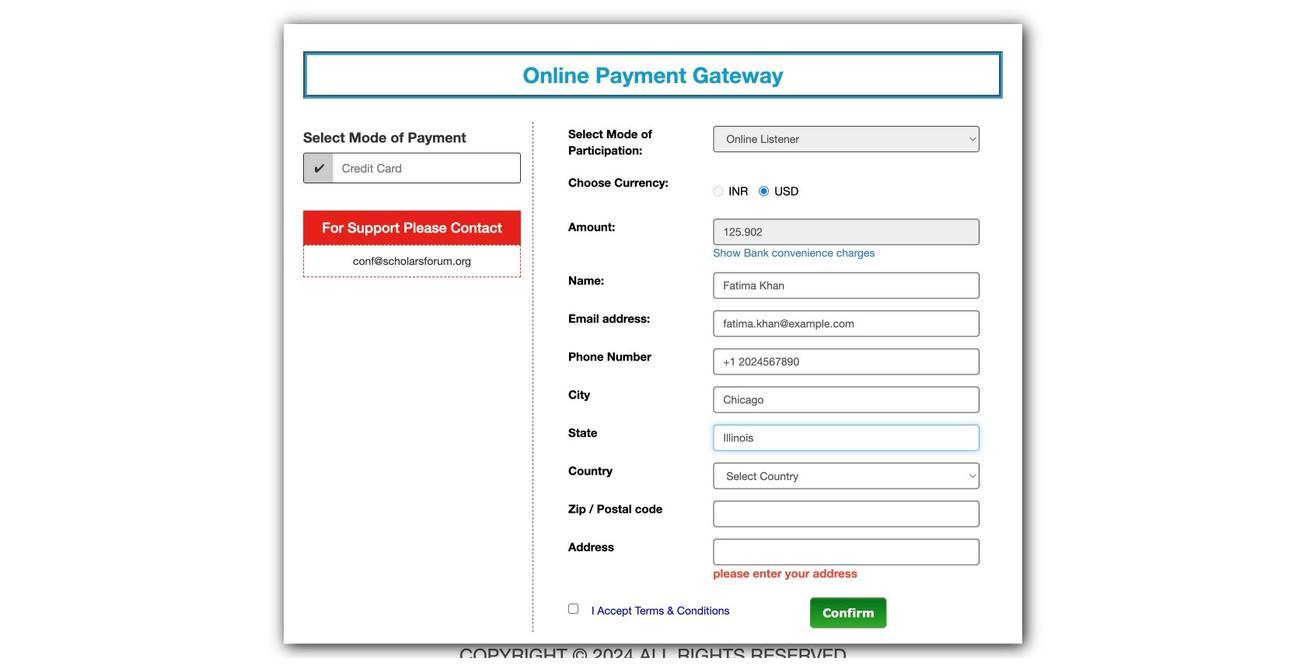 Task type: locate. For each thing, give the bounding box(es) containing it.
None radio
[[713, 186, 724, 196], [759, 186, 769, 196], [713, 186, 724, 196], [759, 186, 769, 196]]

example: +1 5734987625 telephone field
[[713, 349, 980, 375]]

None checkbox
[[568, 604, 579, 614]]

None text field
[[713, 311, 980, 337], [713, 387, 980, 414], [713, 311, 980, 337], [713, 387, 980, 414]]

None text field
[[713, 273, 980, 299], [713, 425, 980, 452], [713, 501, 980, 528], [713, 540, 980, 566], [713, 273, 980, 299], [713, 425, 980, 452], [713, 501, 980, 528], [713, 540, 980, 566]]

None number field
[[713, 219, 980, 246]]



Task type: vqa. For each thing, say whether or not it's contained in the screenshot.
text box
yes



